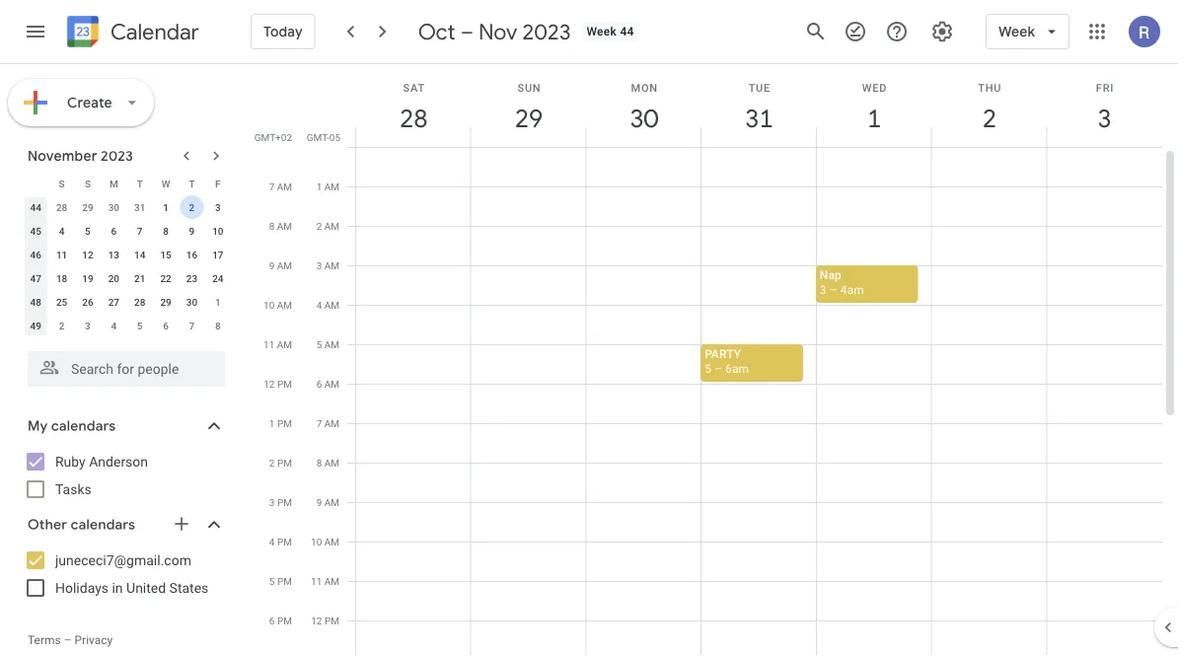 Task type: vqa. For each thing, say whether or not it's contained in the screenshot.
Invite
no



Task type: locate. For each thing, give the bounding box(es) containing it.
29
[[514, 102, 542, 135], [82, 201, 93, 213], [160, 296, 172, 308]]

14
[[134, 249, 145, 261]]

week inside popup button
[[999, 23, 1036, 40]]

m
[[110, 178, 118, 190]]

28 element
[[128, 290, 152, 314]]

1 horizontal spatial 11 am
[[311, 576, 340, 587]]

29 element
[[154, 290, 178, 314]]

10 element
[[206, 219, 230, 243]]

settings menu image
[[931, 20, 955, 43]]

1 for 1 am
[[317, 181, 322, 193]]

31
[[744, 102, 773, 135], [134, 201, 145, 213]]

1 t from the left
[[137, 178, 143, 190]]

2 inside cell
[[189, 201, 195, 213]]

8 right 10 element
[[269, 220, 275, 232]]

1 horizontal spatial 12 pm
[[311, 615, 340, 627]]

0 vertical spatial 9 am
[[269, 260, 292, 271]]

31 inside column header
[[744, 102, 773, 135]]

row containing 48
[[23, 290, 231, 314]]

3 cell from the left
[[587, 147, 702, 656]]

1 vertical spatial 12
[[264, 378, 275, 390]]

1 horizontal spatial 10 am
[[311, 536, 340, 548]]

pm up the "1 pm"
[[277, 378, 292, 390]]

19 element
[[76, 267, 100, 290]]

pm
[[277, 378, 292, 390], [277, 418, 292, 429], [277, 457, 292, 469], [277, 497, 292, 508], [277, 536, 292, 548], [277, 576, 292, 587], [277, 615, 292, 627], [325, 615, 340, 627]]

12
[[82, 249, 93, 261], [264, 378, 275, 390], [311, 615, 322, 627]]

0 vertical spatial calendars
[[51, 418, 116, 435]]

1 horizontal spatial s
[[85, 178, 91, 190]]

10 right 4 pm
[[311, 536, 322, 548]]

terms link
[[28, 634, 61, 648]]

9 right 17 element
[[269, 260, 275, 271]]

0 vertical spatial 7 am
[[269, 181, 292, 193]]

1 vertical spatial 29
[[82, 201, 93, 213]]

8 am
[[269, 220, 292, 232], [317, 457, 340, 469]]

2 horizontal spatial 30
[[629, 102, 657, 135]]

fri 3
[[1097, 81, 1115, 135]]

1 vertical spatial 9
[[269, 260, 275, 271]]

s
[[59, 178, 65, 190], [85, 178, 91, 190]]

nov
[[479, 18, 518, 45]]

0 horizontal spatial 9
[[189, 225, 195, 237]]

48
[[30, 296, 41, 308]]

11 am right 5 pm
[[311, 576, 340, 587]]

1 horizontal spatial week
[[999, 23, 1036, 40]]

other calendars list
[[4, 545, 245, 604]]

11 right 5 pm
[[311, 576, 322, 587]]

0 horizontal spatial 11 am
[[264, 339, 292, 350]]

10 right december 1 element
[[264, 299, 275, 311]]

united
[[126, 580, 166, 596]]

am left 1 am
[[277, 181, 292, 193]]

8 right 2 pm
[[317, 457, 322, 469]]

junececi7@gmail.com
[[55, 552, 191, 569]]

states
[[169, 580, 209, 596]]

5 down october 29 element
[[85, 225, 91, 237]]

29 for october 29 element
[[82, 201, 93, 213]]

0 horizontal spatial t
[[137, 178, 143, 190]]

0 vertical spatial 9
[[189, 225, 195, 237]]

9 am
[[269, 260, 292, 271], [317, 497, 340, 508]]

1 horizontal spatial 28
[[134, 296, 145, 308]]

28 inside "element"
[[134, 296, 145, 308]]

december 8 element
[[206, 314, 230, 338]]

december 6 element
[[154, 314, 178, 338]]

9 inside row
[[189, 225, 195, 237]]

4
[[59, 225, 65, 237], [317, 299, 322, 311], [111, 320, 117, 332], [269, 536, 275, 548]]

0 horizontal spatial 31
[[134, 201, 145, 213]]

29 right the october 28 element
[[82, 201, 93, 213]]

44 up '45'
[[30, 201, 41, 213]]

0 vertical spatial 30
[[629, 102, 657, 135]]

31 right october 30 element
[[134, 201, 145, 213]]

0 vertical spatial 10
[[212, 225, 224, 237]]

am left 2 am
[[277, 220, 292, 232]]

2 down thu
[[982, 102, 996, 135]]

12 right 6 pm
[[311, 615, 322, 627]]

30
[[629, 102, 657, 135], [108, 201, 119, 213], [186, 296, 198, 308]]

30 for october 30 element
[[108, 201, 119, 213]]

4 down 3 am
[[317, 299, 322, 311]]

1 horizontal spatial 2023
[[523, 18, 571, 45]]

2 down 1 am
[[317, 220, 322, 232]]

4 am
[[317, 299, 340, 311]]

2 vertical spatial 29
[[160, 296, 172, 308]]

12 pm
[[264, 378, 292, 390], [311, 615, 340, 627]]

5 cell from the left
[[816, 147, 933, 656]]

30 inside mon 30
[[629, 102, 657, 135]]

5 down party
[[705, 362, 712, 376]]

am left '5 am'
[[277, 339, 292, 350]]

22
[[160, 272, 172, 284]]

0 horizontal spatial 30
[[108, 201, 119, 213]]

3
[[1097, 102, 1111, 135], [215, 201, 221, 213], [317, 260, 322, 271], [820, 283, 827, 297], [85, 320, 91, 332], [269, 497, 275, 508]]

0 vertical spatial 11
[[56, 249, 67, 261]]

6 down 29 element
[[163, 320, 169, 332]]

11 left '5 am'
[[264, 339, 275, 350]]

– down party
[[715, 362, 723, 376]]

31 inside "element"
[[134, 201, 145, 213]]

0 vertical spatial 28
[[399, 102, 427, 135]]

25
[[56, 296, 67, 308]]

2 vertical spatial 11
[[311, 576, 322, 587]]

2 horizontal spatial 29
[[514, 102, 542, 135]]

row containing 49
[[23, 314, 231, 338]]

15
[[160, 249, 172, 261]]

2 cell
[[179, 195, 205, 219]]

9 up 16 element
[[189, 225, 195, 237]]

pm down 2 pm
[[277, 497, 292, 508]]

1 vertical spatial 7 am
[[317, 418, 340, 429]]

2023 up m
[[101, 147, 133, 165]]

1 pm
[[269, 418, 292, 429]]

0 vertical spatial 2023
[[523, 18, 571, 45]]

row containing 46
[[23, 243, 231, 267]]

ruby
[[55, 454, 86, 470]]

cell containing party
[[701, 147, 817, 656]]

2 horizontal spatial 11
[[311, 576, 322, 587]]

30 column header
[[586, 64, 702, 147]]

0 vertical spatial 8 am
[[269, 220, 292, 232]]

5 inside december 5 element
[[137, 320, 143, 332]]

2 vertical spatial 12
[[311, 615, 322, 627]]

1 vertical spatial 30
[[108, 201, 119, 213]]

29 down 22
[[160, 296, 172, 308]]

s up october 29 element
[[85, 178, 91, 190]]

tasks
[[55, 481, 92, 498]]

0 horizontal spatial 10 am
[[264, 299, 292, 311]]

3 up 4 pm
[[269, 497, 275, 508]]

28
[[399, 102, 427, 135], [56, 201, 67, 213], [134, 296, 145, 308]]

2 vertical spatial 10
[[311, 536, 322, 548]]

31 link
[[737, 96, 782, 141]]

1 horizontal spatial 12
[[264, 378, 275, 390]]

28 for 28 "element"
[[134, 296, 145, 308]]

mon
[[631, 81, 658, 94]]

0 horizontal spatial 29
[[82, 201, 93, 213]]

0 vertical spatial 12
[[82, 249, 93, 261]]

main drawer image
[[24, 20, 47, 43]]

december 5 element
[[128, 314, 152, 338]]

7 am left 1 am
[[269, 181, 292, 193]]

1 for 1 pm
[[269, 418, 275, 429]]

0 horizontal spatial 7 am
[[269, 181, 292, 193]]

4am
[[841, 283, 865, 297]]

1 down w
[[163, 201, 169, 213]]

october 28 element
[[50, 195, 74, 219]]

pm up 5 pm
[[277, 536, 292, 548]]

44
[[620, 25, 634, 39], [30, 201, 41, 213]]

9 am left 3 am
[[269, 260, 292, 271]]

17 element
[[206, 243, 230, 267]]

9 am right 3 pm at the left bottom
[[317, 497, 340, 508]]

4 down 3 pm at the left bottom
[[269, 536, 275, 548]]

12 pm up the "1 pm"
[[264, 378, 292, 390]]

11
[[56, 249, 67, 261], [264, 339, 275, 350], [311, 576, 322, 587]]

gmt-05
[[307, 131, 341, 143]]

0 horizontal spatial 44
[[30, 201, 41, 213]]

0 horizontal spatial 8 am
[[269, 220, 292, 232]]

holidays in united states
[[55, 580, 209, 596]]

am right 4 pm
[[325, 536, 340, 548]]

4 cell from the left
[[701, 147, 817, 656]]

8
[[269, 220, 275, 232], [163, 225, 169, 237], [215, 320, 221, 332], [317, 457, 322, 469]]

11 inside row group
[[56, 249, 67, 261]]

am left 4 am
[[277, 299, 292, 311]]

t
[[137, 178, 143, 190], [189, 178, 195, 190]]

– inside party 5 – 6am
[[715, 362, 723, 376]]

2 horizontal spatial 12
[[311, 615, 322, 627]]

am down 1 am
[[325, 220, 340, 232]]

31 column header
[[701, 64, 817, 147]]

6 cell from the left
[[933, 147, 1048, 656]]

1 vertical spatial 28
[[56, 201, 67, 213]]

2023
[[523, 18, 571, 45], [101, 147, 133, 165]]

10 am right 4 pm
[[311, 536, 340, 548]]

7 down "october 31" "element"
[[137, 225, 143, 237]]

t up 2 cell
[[189, 178, 195, 190]]

calendar
[[111, 18, 199, 46]]

30 for 30 element
[[186, 296, 198, 308]]

5
[[85, 225, 91, 237], [137, 320, 143, 332], [317, 339, 322, 350], [705, 362, 712, 376], [269, 576, 275, 587]]

5 down 28 "element"
[[137, 320, 143, 332]]

0 horizontal spatial 12
[[82, 249, 93, 261]]

grid containing 28
[[253, 64, 1179, 656]]

10 inside row
[[212, 225, 224, 237]]

12 inside row group
[[82, 249, 93, 261]]

4 down 27 element
[[111, 320, 117, 332]]

1
[[867, 102, 881, 135], [317, 181, 322, 193], [163, 201, 169, 213], [215, 296, 221, 308], [269, 418, 275, 429]]

1 vertical spatial 10
[[264, 299, 275, 311]]

1 horizontal spatial 8 am
[[317, 457, 340, 469]]

december 2 element
[[50, 314, 74, 338]]

29 column header
[[471, 64, 587, 147]]

28 inside column header
[[399, 102, 427, 135]]

1 horizontal spatial 7 am
[[317, 418, 340, 429]]

november 2023 grid
[[19, 172, 231, 338]]

05
[[330, 131, 341, 143]]

0 vertical spatial 10 am
[[264, 299, 292, 311]]

5 pm
[[269, 576, 292, 587]]

1 vertical spatial 8 am
[[317, 457, 340, 469]]

2 down 25 element
[[59, 320, 65, 332]]

1 horizontal spatial 29
[[160, 296, 172, 308]]

0 horizontal spatial week
[[587, 25, 617, 39]]

october 29 element
[[76, 195, 100, 219]]

1 up 2 am
[[317, 181, 322, 193]]

row group
[[23, 195, 231, 338]]

30 down mon
[[629, 102, 657, 135]]

1 horizontal spatial 11
[[264, 339, 275, 350]]

0 vertical spatial 44
[[620, 25, 634, 39]]

7 am
[[269, 181, 292, 193], [317, 418, 340, 429]]

0 horizontal spatial 28
[[56, 201, 67, 213]]

1 vertical spatial 44
[[30, 201, 41, 213]]

26 element
[[76, 290, 100, 314]]

1 horizontal spatial t
[[189, 178, 195, 190]]

week for week
[[999, 23, 1036, 40]]

gmt-
[[307, 131, 330, 143]]

10
[[212, 225, 224, 237], [264, 299, 275, 311], [311, 536, 322, 548]]

october 30 element
[[102, 195, 126, 219]]

t up "october 31" "element"
[[137, 178, 143, 190]]

0 horizontal spatial 11
[[56, 249, 67, 261]]

10 up 17
[[212, 225, 224, 237]]

add other calendars image
[[172, 514, 192, 534]]

grid
[[253, 64, 1179, 656]]

3 down nap
[[820, 283, 827, 297]]

s up the october 28 element
[[59, 178, 65, 190]]

1 horizontal spatial 9 am
[[317, 497, 340, 508]]

calendars up junececi7@gmail.com
[[71, 516, 135, 534]]

0 horizontal spatial s
[[59, 178, 65, 190]]

calendars
[[51, 418, 116, 435], [71, 516, 135, 534]]

28 down 21
[[134, 296, 145, 308]]

2 horizontal spatial 28
[[399, 102, 427, 135]]

0 vertical spatial 11 am
[[264, 339, 292, 350]]

12 pm right 6 pm
[[311, 615, 340, 627]]

6 down 5 pm
[[269, 615, 275, 627]]

30 down 23
[[186, 296, 198, 308]]

8 am left 2 am
[[269, 220, 292, 232]]

0 vertical spatial 12 pm
[[264, 378, 292, 390]]

– down nap
[[830, 283, 838, 297]]

6 pm
[[269, 615, 292, 627]]

3 down the fri
[[1097, 102, 1111, 135]]

None search field
[[0, 344, 245, 387]]

11 up 18 at the top of page
[[56, 249, 67, 261]]

2 vertical spatial 28
[[134, 296, 145, 308]]

1 vertical spatial calendars
[[71, 516, 135, 534]]

2 vertical spatial 30
[[186, 296, 198, 308]]

november 2023
[[28, 147, 133, 165]]

am right 3 pm at the left bottom
[[325, 497, 340, 508]]

1 vertical spatial 11 am
[[311, 576, 340, 587]]

am left 3 am
[[277, 260, 292, 271]]

tue
[[749, 81, 771, 94]]

8 am right 2 pm
[[317, 457, 340, 469]]

5 down 4 am
[[317, 339, 322, 350]]

29 inside "column header"
[[514, 102, 542, 135]]

0 horizontal spatial 10
[[212, 225, 224, 237]]

11 element
[[50, 243, 74, 267]]

1 vertical spatial 12 pm
[[311, 615, 340, 627]]

row group containing 44
[[23, 195, 231, 338]]

1 vertical spatial 2023
[[101, 147, 133, 165]]

1 down the 24 element on the top left of page
[[215, 296, 221, 308]]

12 up the "19"
[[82, 249, 93, 261]]

1 vertical spatial 31
[[134, 201, 145, 213]]

my
[[28, 418, 48, 435]]

week
[[999, 23, 1036, 40], [587, 25, 617, 39]]

0 vertical spatial 29
[[514, 102, 542, 135]]

week up 30 column header
[[587, 25, 617, 39]]

5 down 4 pm
[[269, 576, 275, 587]]

9 right 3 pm at the left bottom
[[317, 497, 322, 508]]

calendars up ruby on the left bottom of the page
[[51, 418, 116, 435]]

2 horizontal spatial 9
[[317, 497, 322, 508]]

11 am left '5 am'
[[264, 339, 292, 350]]

1 inside wed 1
[[867, 102, 881, 135]]

2 vertical spatial 9
[[317, 497, 322, 508]]

december 7 element
[[180, 314, 204, 338]]

6
[[111, 225, 117, 237], [163, 320, 169, 332], [317, 378, 322, 390], [269, 615, 275, 627]]

1 vertical spatial 10 am
[[311, 536, 340, 548]]

row
[[348, 147, 1163, 656], [23, 172, 231, 195], [23, 195, 231, 219], [23, 219, 231, 243], [23, 243, 231, 267], [23, 267, 231, 290], [23, 290, 231, 314], [23, 314, 231, 338]]

0 vertical spatial 31
[[744, 102, 773, 135]]

december 3 element
[[76, 314, 100, 338]]

4 for december 4 element
[[111, 320, 117, 332]]

8 up 15 element
[[163, 225, 169, 237]]

1 horizontal spatial 31
[[744, 102, 773, 135]]

Search for people text field
[[39, 351, 213, 387]]

2 up 16 element
[[189, 201, 195, 213]]

tue 31
[[744, 81, 773, 135]]

am right 2 pm
[[325, 457, 340, 469]]

30 down m
[[108, 201, 119, 213]]

1 horizontal spatial 30
[[186, 296, 198, 308]]

1 for december 1 element
[[215, 296, 221, 308]]

30 link
[[622, 96, 667, 141]]

1 up 2 pm
[[269, 418, 275, 429]]

row group inside november 2023 grid
[[23, 195, 231, 338]]

my calendars button
[[4, 411, 245, 442]]

other calendars button
[[4, 509, 245, 541]]

29 down sun
[[514, 102, 542, 135]]

row containing nap
[[348, 147, 1163, 656]]

27
[[108, 296, 119, 308]]

10 am left 4 am
[[264, 299, 292, 311]]

row containing 47
[[23, 267, 231, 290]]

28 left october 29 element
[[56, 201, 67, 213]]

44 up mon
[[620, 25, 634, 39]]

– inside nap 3 – 4am
[[830, 283, 838, 297]]

7
[[269, 181, 275, 193], [137, 225, 143, 237], [189, 320, 195, 332], [317, 418, 322, 429]]

11 am
[[264, 339, 292, 350], [311, 576, 340, 587]]

cell
[[356, 147, 472, 656], [472, 147, 587, 656], [587, 147, 702, 656], [701, 147, 817, 656], [816, 147, 933, 656], [933, 147, 1048, 656], [1048, 147, 1163, 656]]



Task type: describe. For each thing, give the bounding box(es) containing it.
ruby anderson
[[55, 454, 148, 470]]

pm down the "1 pm"
[[277, 457, 292, 469]]

7 down gmt+02
[[269, 181, 275, 193]]

7 down 30 element
[[189, 320, 195, 332]]

privacy
[[75, 634, 113, 648]]

w
[[162, 178, 170, 190]]

am right 5 pm
[[325, 576, 340, 587]]

fri
[[1097, 81, 1115, 94]]

– right oct
[[461, 18, 474, 45]]

wed
[[863, 81, 888, 94]]

3 pm
[[269, 497, 292, 508]]

am up 2 am
[[325, 181, 340, 193]]

am down 4 am
[[325, 339, 340, 350]]

28 for the october 28 element
[[56, 201, 67, 213]]

week 44
[[587, 25, 634, 39]]

3 down 2 am
[[317, 260, 322, 271]]

29 link
[[507, 96, 552, 141]]

5 for 5 pm
[[269, 576, 275, 587]]

4 pm
[[269, 536, 292, 548]]

8 down december 1 element
[[215, 320, 221, 332]]

2 s from the left
[[85, 178, 91, 190]]

1 vertical spatial 9 am
[[317, 497, 340, 508]]

holidays
[[55, 580, 109, 596]]

3 inside fri 3
[[1097, 102, 1111, 135]]

5 am
[[317, 339, 340, 350]]

3 am
[[317, 260, 340, 271]]

4 for 4 pm
[[269, 536, 275, 548]]

other calendars
[[28, 516, 135, 534]]

am down 2 am
[[325, 260, 340, 271]]

2 column header
[[932, 64, 1048, 147]]

44 inside row group
[[30, 201, 41, 213]]

calendars for my calendars
[[51, 418, 116, 435]]

thu 2
[[979, 81, 1002, 135]]

1 s from the left
[[59, 178, 65, 190]]

5 inside party 5 – 6am
[[705, 362, 712, 376]]

6 for 6 pm
[[269, 615, 275, 627]]

5 for december 5 element
[[137, 320, 143, 332]]

nap 3 – 4am
[[820, 268, 865, 297]]

december 4 element
[[102, 314, 126, 338]]

1 horizontal spatial 44
[[620, 25, 634, 39]]

1 horizontal spatial 9
[[269, 260, 275, 271]]

party
[[705, 347, 742, 361]]

23
[[186, 272, 198, 284]]

oct
[[418, 18, 456, 45]]

5 for 5 am
[[317, 339, 322, 350]]

2 inside thu 2
[[982, 102, 996, 135]]

25 element
[[50, 290, 74, 314]]

– right terms link
[[64, 634, 72, 648]]

2 pm
[[269, 457, 292, 469]]

am down 3 am
[[325, 299, 340, 311]]

27 element
[[102, 290, 126, 314]]

anderson
[[89, 454, 148, 470]]

in
[[112, 580, 123, 596]]

7 cell from the left
[[1048, 147, 1163, 656]]

26
[[82, 296, 93, 308]]

sun
[[518, 81, 541, 94]]

sat
[[403, 81, 425, 94]]

december 1 element
[[206, 290, 230, 314]]

6am
[[726, 362, 750, 376]]

pm down 5 pm
[[277, 615, 292, 627]]

f
[[215, 178, 221, 190]]

pm down 4 pm
[[277, 576, 292, 587]]

2 am
[[317, 220, 340, 232]]

row containing 44
[[23, 195, 231, 219]]

22 element
[[154, 267, 178, 290]]

1 am
[[317, 181, 340, 193]]

nap
[[820, 268, 842, 282]]

18 element
[[50, 267, 74, 290]]

sat 28
[[399, 81, 427, 135]]

oct – nov 2023
[[418, 18, 571, 45]]

calendar element
[[63, 12, 199, 55]]

13
[[108, 249, 119, 261]]

1 cell from the left
[[356, 147, 472, 656]]

create button
[[8, 79, 154, 126]]

28 column header
[[355, 64, 472, 147]]

calendars for other calendars
[[71, 516, 135, 534]]

week button
[[986, 8, 1070, 55]]

terms
[[28, 634, 61, 648]]

19
[[82, 272, 93, 284]]

24
[[212, 272, 224, 284]]

3 down 26 element
[[85, 320, 91, 332]]

3 link
[[1083, 96, 1128, 141]]

calendar heading
[[107, 18, 199, 46]]

24 element
[[206, 267, 230, 290]]

2 cell from the left
[[472, 147, 587, 656]]

17
[[212, 249, 224, 261]]

row containing 45
[[23, 219, 231, 243]]

30 element
[[180, 290, 204, 314]]

privacy link
[[75, 634, 113, 648]]

row inside "grid"
[[348, 147, 1163, 656]]

my calendars list
[[4, 446, 245, 505]]

3 column header
[[1047, 64, 1163, 147]]

6 am
[[317, 378, 340, 390]]

2 horizontal spatial 10
[[311, 536, 322, 548]]

46
[[30, 249, 41, 261]]

pm right 6 pm
[[325, 615, 340, 627]]

november
[[28, 147, 97, 165]]

row containing s
[[23, 172, 231, 195]]

gmt+02
[[254, 131, 292, 143]]

21
[[134, 272, 145, 284]]

16 element
[[180, 243, 204, 267]]

2 for 2 am
[[317, 220, 322, 232]]

2 for 2 pm
[[269, 457, 275, 469]]

14 element
[[128, 243, 152, 267]]

6 for 'december 6' element
[[163, 320, 169, 332]]

party 5 – 6am
[[705, 347, 750, 376]]

mon 30
[[629, 81, 658, 135]]

thu
[[979, 81, 1002, 94]]

20 element
[[102, 267, 126, 290]]

2 for december 2 element
[[59, 320, 65, 332]]

6 for 6 am
[[317, 378, 322, 390]]

18
[[56, 272, 67, 284]]

wed 1
[[863, 81, 888, 135]]

0 horizontal spatial 2023
[[101, 147, 133, 165]]

15 element
[[154, 243, 178, 267]]

2 link
[[967, 96, 1013, 141]]

2 t from the left
[[189, 178, 195, 190]]

49
[[30, 320, 41, 332]]

sun 29
[[514, 81, 542, 135]]

am down 6 am
[[325, 418, 340, 429]]

6 down october 30 element
[[111, 225, 117, 237]]

29 for 29 element
[[160, 296, 172, 308]]

week for week 44
[[587, 25, 617, 39]]

12 element
[[76, 243, 100, 267]]

1 column header
[[816, 64, 933, 147]]

pm up 2 pm
[[277, 418, 292, 429]]

23 element
[[180, 267, 204, 290]]

1 horizontal spatial 10
[[264, 299, 275, 311]]

0 horizontal spatial 12 pm
[[264, 378, 292, 390]]

3 inside nap 3 – 4am
[[820, 283, 827, 297]]

my calendars
[[28, 418, 116, 435]]

1 vertical spatial 11
[[264, 339, 275, 350]]

3 down f
[[215, 201, 221, 213]]

20
[[108, 272, 119, 284]]

terms – privacy
[[28, 634, 113, 648]]

create
[[67, 94, 112, 112]]

16
[[186, 249, 198, 261]]

today
[[264, 23, 303, 40]]

13 element
[[102, 243, 126, 267]]

cell containing nap
[[816, 147, 933, 656]]

0 horizontal spatial 9 am
[[269, 260, 292, 271]]

am down '5 am'
[[325, 378, 340, 390]]

45
[[30, 225, 41, 237]]

21 element
[[128, 267, 152, 290]]

october 31 element
[[128, 195, 152, 219]]

47
[[30, 272, 41, 284]]

4 for 4 am
[[317, 299, 322, 311]]

other
[[28, 516, 67, 534]]

4 up 11 element
[[59, 225, 65, 237]]

28 link
[[391, 96, 437, 141]]

1 link
[[852, 96, 898, 141]]

7 right the "1 pm"
[[317, 418, 322, 429]]

today button
[[251, 8, 316, 55]]



